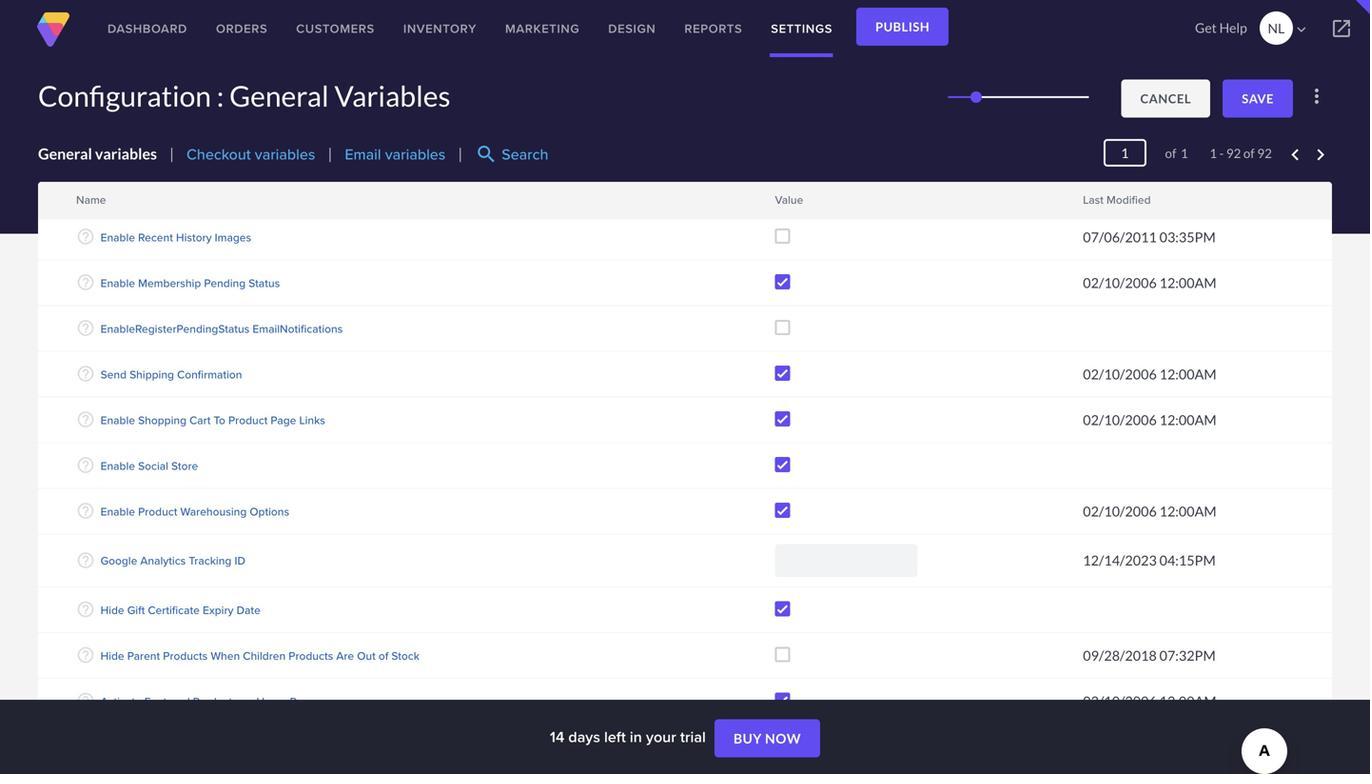 Task type: vqa. For each thing, say whether or not it's contained in the screenshot.
first '' from left
yes



Task type: locate. For each thing, give the bounding box(es) containing it.
02/10/2006 for help_outline enable product warehousing options
[[1084, 503, 1158, 519]]

02/10/2006 for help_outline activate featured products on home page
[[1084, 693, 1158, 709]]

07/06/2011 03:35pm
[[1084, 229, 1216, 245]]

products for help_outline hide parent products when children products are out of stock
[[163, 647, 208, 664]]

5 12:00am from the top
[[1160, 693, 1217, 709]]

keyboard_arrow_left link
[[1285, 143, 1308, 166]]

activate
[[100, 693, 142, 710]]

of up 01:42pm in the right of the page
[[1166, 146, 1177, 161]]

5 02/10/2006 from the top
[[1084, 693, 1158, 709]]

search
[[475, 143, 498, 166]]

search search
[[475, 143, 549, 166]]

 inside   last modified
[[1070, 198, 1087, 215]]

1 horizontal spatial |
[[328, 144, 332, 163]]

02/10/2006 12:00am for help_outline enable membership pending status
[[1084, 275, 1217, 291]]

google analytics tracking id link
[[100, 552, 246, 569]]

|
[[170, 144, 174, 163], [328, 144, 332, 163], [458, 144, 463, 163]]

expiry
[[203, 602, 234, 618]]

12:00am
[[1160, 275, 1217, 291], [1160, 366, 1217, 382], [1160, 412, 1217, 428], [1160, 503, 1217, 519], [1160, 693, 1217, 709]]


[[762, 188, 779, 205], [1070, 188, 1087, 205]]

general right :
[[230, 79, 329, 113]]

help_outline for help_outline enable recent history images
[[76, 227, 95, 246]]

help_outline for help_outline hide parent products when children products are out of stock
[[76, 646, 95, 665]]

1 horizontal spatial  link
[[1069, 198, 1088, 215]]

help_outline for help_outline send shipping confirmation
[[76, 364, 95, 383]]

1 02/10/2006 from the top
[[1084, 275, 1158, 291]]

help_outline for help_outline enable membership pending status
[[76, 273, 95, 292]]

hide left parent
[[100, 647, 124, 664]]

  last modified
[[1070, 188, 1151, 215]]

children
[[243, 647, 286, 664]]

0 vertical spatial product
[[228, 412, 268, 428]]

0 horizontal spatial variables
[[95, 144, 157, 163]]

1 12:00am from the top
[[1160, 275, 1217, 291]]

2 12:00am from the top
[[1160, 366, 1217, 382]]

product right the to at the left
[[228, 412, 268, 428]]

enable inside "help_outline enable membership pending status"
[[100, 274, 135, 291]]

1
[[1181, 146, 1189, 161], [1210, 146, 1218, 161]]

enable inside help_outline enable social store
[[100, 457, 135, 474]]

date
[[237, 602, 261, 618]]

 link for   value
[[761, 188, 780, 205]]

get
[[1196, 20, 1218, 36]]

0 horizontal spatial |
[[170, 144, 174, 163]]

of
[[1166, 146, 1177, 161], [1244, 146, 1256, 161], [379, 647, 389, 664]]

 for   last modified
[[1070, 188, 1087, 205]]

1  link from the left
[[761, 188, 780, 205]]

0 horizontal spatial  link
[[761, 198, 780, 215]]

general
[[230, 79, 329, 113], [38, 144, 92, 163]]


[[762, 198, 779, 215], [1070, 198, 1087, 215]]

page
[[271, 412, 296, 428], [290, 693, 316, 710]]

14
[[550, 725, 565, 748]]

1 hide from the top
[[100, 602, 124, 618]]

of right -
[[1244, 146, 1256, 161]]

02/10/2006
[[1084, 275, 1158, 291], [1084, 366, 1158, 382], [1084, 412, 1158, 428], [1084, 503, 1158, 519], [1084, 693, 1158, 709]]

1 horizontal spatial  link
[[1069, 188, 1088, 205]]

-
[[1220, 146, 1225, 161]]

3 02/10/2006 12:00am from the top
[[1084, 412, 1217, 428]]

11 help_outline from the top
[[76, 646, 95, 665]]

0 horizontal spatial 
[[762, 188, 779, 205]]

hide inside help_outline hide parent products when children products are out of stock
[[100, 647, 124, 664]]

2 02/10/2006 12:00am from the top
[[1084, 366, 1217, 382]]

1 horizontal spatial 1
[[1210, 146, 1218, 161]]

 link for   last modified
[[1069, 198, 1088, 215]]

1 enable from the top
[[100, 183, 135, 200]]

2 02/10/2006 from the top
[[1084, 366, 1158, 382]]

variables for checkout variables
[[255, 143, 315, 165]]

 inside   last modified
[[1070, 188, 1087, 205]]

3 help_outline from the top
[[76, 273, 95, 292]]

6 enable from the top
[[100, 503, 135, 520]]

 for   last modified
[[1070, 198, 1087, 215]]

help_outline for help_outline google analytics tracking id
[[76, 551, 95, 570]]

09/28/2018 07:32pm
[[1084, 647, 1216, 663]]

help_outline for help_outline enable social store
[[76, 456, 95, 475]]

enable shopping cart to product page links link
[[100, 412, 326, 428]]

4 02/10/2006 from the top
[[1084, 503, 1158, 519]]

0 horizontal spatial 
[[762, 198, 779, 215]]

email
[[345, 143, 381, 165]]

 inside   value
[[762, 188, 779, 205]]

 for   value
[[762, 198, 779, 215]]

help_outline send shipping confirmation
[[76, 364, 242, 383]]

0 vertical spatial general
[[230, 79, 329, 113]]

| up enable volusion tax service link
[[170, 144, 174, 163]]

of right out at the bottom
[[379, 647, 389, 664]]

keyboard_arrow_right link
[[1310, 143, 1333, 166]]

4 enable from the top
[[100, 412, 135, 428]]

0 horizontal spatial 1
[[1181, 146, 1189, 161]]

hide inside help_outline hide gift certificate expiry date
[[100, 602, 124, 618]]

7 help_outline from the top
[[76, 456, 95, 475]]

buy now link
[[715, 719, 821, 757]]

cart
[[190, 412, 211, 428]]

02/10/2006 for help_outline enable shopping cart to product page links
[[1084, 412, 1158, 428]]

1 vertical spatial page
[[290, 693, 316, 710]]

page inside help_outline activate featured products on home page
[[290, 693, 316, 710]]

12:00am for help_outline enable shopping cart to product page links
[[1160, 412, 1217, 428]]

product
[[228, 412, 268, 428], [138, 503, 177, 520]]

12:00am for help_outline send shipping confirmation
[[1160, 366, 1217, 382]]

 inside   value
[[762, 198, 779, 215]]

1 horizontal spatial variables
[[255, 143, 315, 165]]

dashboard link
[[93, 0, 202, 57]]

of inside help_outline hide parent products when children products are out of stock
[[379, 647, 389, 664]]

07:32pm
[[1160, 647, 1216, 663]]

orders
[[216, 20, 268, 38]]

products for help_outline activate featured products on home page
[[193, 693, 238, 710]]

4 help_outline from the top
[[76, 319, 95, 338]]

92
[[1227, 146, 1242, 161], [1258, 146, 1273, 161]]

products inside help_outline activate featured products on home page
[[193, 693, 238, 710]]

0 horizontal spatial product
[[138, 503, 177, 520]]

variables
[[255, 143, 315, 165], [385, 143, 446, 165], [95, 144, 157, 163]]

enable for help_outline enable shopping cart to product page links
[[100, 412, 135, 428]]

5 02/10/2006 12:00am from the top
[[1084, 693, 1217, 709]]

help_outline hide parent products when children products are out of stock
[[76, 646, 420, 665]]

0 vertical spatial page
[[271, 412, 296, 428]]

dashboard
[[108, 20, 188, 38]]

hide left gift
[[100, 602, 124, 618]]

2 horizontal spatial |
[[458, 144, 463, 163]]

page left links
[[271, 412, 296, 428]]

variables right email on the top of the page
[[385, 143, 446, 165]]

inventory
[[404, 20, 477, 38]]

cancel
[[1141, 91, 1192, 106]]

analytics
[[140, 552, 186, 569]]

when
[[211, 647, 240, 664]]

enable left shopping
[[100, 412, 135, 428]]

1 vertical spatial product
[[138, 503, 177, 520]]

publish
[[876, 19, 930, 34]]

None text field
[[1104, 139, 1147, 167], [775, 544, 918, 577], [1104, 139, 1147, 167], [775, 544, 918, 577]]

2 hide from the top
[[100, 647, 124, 664]]

products left when
[[163, 647, 208, 664]]

4 12:00am from the top
[[1160, 503, 1217, 519]]

to
[[214, 412, 226, 428]]

2 1 from the left
[[1210, 146, 1218, 161]]

0 horizontal spatial general
[[38, 144, 92, 163]]


[[1331, 17, 1354, 40]]

page right home
[[290, 693, 316, 710]]

2 enable from the top
[[100, 229, 135, 245]]

page for help_outline activate featured products on home page
[[290, 693, 316, 710]]

emailnotifications
[[253, 320, 343, 337]]

| left email on the top of the page
[[328, 144, 332, 163]]

1  from the left
[[762, 188, 779, 205]]

9 help_outline from the top
[[76, 551, 95, 570]]

 for   value
[[762, 188, 779, 205]]

1 help_outline from the top
[[76, 182, 95, 201]]

02/10/2006 12:00am for help_outline enable shopping cart to product page links
[[1084, 412, 1217, 428]]

enableregisterpendingstatus
[[100, 320, 250, 337]]

1 | from the left
[[170, 144, 174, 163]]

variables up help_outline enable volusion tax service
[[95, 144, 157, 163]]

1 vertical spatial hide
[[100, 647, 124, 664]]

92 right -
[[1227, 146, 1242, 161]]

parent
[[127, 647, 160, 664]]

12 help_outline from the top
[[76, 691, 95, 710]]

2 horizontal spatial variables
[[385, 143, 446, 165]]

3 02/10/2006 from the top
[[1084, 412, 1158, 428]]

1  from the left
[[762, 198, 779, 215]]

page inside 'help_outline enable shopping cart to product page links'
[[271, 412, 296, 428]]

| left search on the left top of the page
[[458, 144, 463, 163]]

 link
[[761, 198, 780, 215], [1069, 198, 1088, 215]]

02/10/2006 12:00am for help_outline send shipping confirmation
[[1084, 366, 1217, 382]]

enable for help_outline enable social store
[[100, 457, 135, 474]]

 link
[[761, 188, 780, 205], [1069, 188, 1088, 205]]

enable left recent on the left of the page
[[100, 229, 135, 245]]

1 02/10/2006 12:00am from the top
[[1084, 275, 1217, 291]]

enable inside help_outline enable product warehousing options
[[100, 503, 135, 520]]

enable inside 'help_outline enable shopping cart to product page links'
[[100, 412, 135, 428]]

service
[[205, 183, 242, 200]]

92 left keyboard_arrow_left 'link'
[[1258, 146, 1273, 161]]

2  from the left
[[1070, 198, 1087, 215]]

enable volusion tax service link
[[100, 183, 242, 200]]

4 02/10/2006 12:00am from the top
[[1084, 503, 1217, 519]]

8 help_outline from the top
[[76, 501, 95, 520]]

help_outline for help_outline enableregisterpendingstatus emailnotifications
[[76, 319, 95, 338]]

5 help_outline from the top
[[76, 364, 95, 383]]

enable left membership at the left top of page
[[100, 274, 135, 291]]

2  link from the left
[[1069, 188, 1088, 205]]

0 horizontal spatial  link
[[761, 188, 780, 205]]

in
[[630, 725, 642, 748]]

12:00am for help_outline enable product warehousing options
[[1160, 503, 1217, 519]]

product down social at the left bottom of page
[[138, 503, 177, 520]]

10 help_outline from the top
[[76, 600, 95, 619]]

  value
[[762, 188, 804, 215]]

1  link from the left
[[761, 198, 780, 215]]

trial
[[681, 725, 706, 748]]

help_outline for help_outline hide gift certificate expiry date
[[76, 600, 95, 619]]

more_vert button
[[1302, 81, 1333, 111]]

help_outline enable recent history images
[[76, 227, 251, 246]]

marketing
[[505, 20, 580, 38]]

enable left volusion
[[100, 183, 135, 200]]

enable recent history images link
[[100, 229, 251, 245]]

email variables link
[[345, 143, 446, 165]]

products left on
[[193, 693, 238, 710]]

product inside help_outline enable product warehousing options
[[138, 503, 177, 520]]

enable
[[100, 183, 135, 200], [100, 229, 135, 245], [100, 274, 135, 291], [100, 412, 135, 428], [100, 457, 135, 474], [100, 503, 135, 520]]

products left are
[[289, 647, 333, 664]]

2  from the left
[[1070, 188, 1087, 205]]

enable inside help_outline enable volusion tax service
[[100, 183, 135, 200]]

0 horizontal spatial 92
[[1227, 146, 1242, 161]]

enable inside help_outline enable recent history images
[[100, 229, 135, 245]]

1 vertical spatial general
[[38, 144, 92, 163]]

0 horizontal spatial of
[[379, 647, 389, 664]]

variables right checkout
[[255, 143, 315, 165]]

6 help_outline from the top
[[76, 410, 95, 429]]

2  link from the left
[[1069, 198, 1088, 215]]

reports
[[685, 20, 743, 38]]

5 enable from the top
[[100, 457, 135, 474]]

tracking
[[189, 552, 232, 569]]

1 horizontal spatial 
[[1070, 188, 1087, 205]]

enable for help_outline enable membership pending status
[[100, 274, 135, 291]]

2 help_outline from the top
[[76, 227, 95, 246]]

3 12:00am from the top
[[1160, 412, 1217, 428]]

0 vertical spatial hide
[[100, 602, 124, 618]]

1 horizontal spatial 
[[1070, 198, 1087, 215]]

enable left social at the left bottom of page
[[100, 457, 135, 474]]

gift
[[127, 602, 145, 618]]

general up 'name' link
[[38, 144, 92, 163]]

tax
[[185, 183, 202, 200]]

enable up google
[[100, 503, 135, 520]]

1 horizontal spatial 92
[[1258, 146, 1273, 161]]

3 enable from the top
[[100, 274, 135, 291]]

1 horizontal spatial product
[[228, 412, 268, 428]]



Task type: describe. For each thing, give the bounding box(es) containing it.
enable for help_outline enable product warehousing options
[[100, 503, 135, 520]]

hide for help_outline hide gift certificate expiry date
[[100, 602, 124, 618]]

1 horizontal spatial of
[[1166, 146, 1177, 161]]

14 days left in your trial
[[550, 725, 710, 748]]

certificate
[[148, 602, 200, 618]]

cancel link
[[1122, 79, 1211, 118]]

01:42pm
[[1160, 183, 1216, 199]]

help_outline for help_outline enable product warehousing options
[[76, 501, 95, 520]]

value link
[[775, 191, 804, 208]]

02/10/2006 12:00am for help_outline enable product warehousing options
[[1084, 503, 1217, 519]]

variables for general variables
[[95, 144, 157, 163]]

hide gift certificate expiry date link
[[100, 602, 261, 618]]

help_outline enable membership pending status
[[76, 273, 280, 292]]

keyboard_arrow_right
[[1310, 143, 1333, 166]]

12/14/2023
[[1084, 552, 1158, 568]]

email variables
[[345, 143, 446, 165]]

2 | from the left
[[328, 144, 332, 163]]

your
[[646, 725, 677, 748]]

1 - 92 of 92
[[1210, 146, 1273, 161]]

id
[[235, 552, 246, 569]]

1 92 from the left
[[1227, 146, 1242, 161]]

12/14/2023 04:15pm
[[1084, 552, 1216, 568]]

help_outline for help_outline enable shopping cart to product page links
[[76, 410, 95, 429]]

membership
[[138, 274, 201, 291]]

help_outline activate featured products on home page
[[76, 691, 316, 710]]

nl 
[[1269, 20, 1311, 38]]

name
[[76, 191, 106, 208]]

2 horizontal spatial of
[[1244, 146, 1256, 161]]

 link
[[1314, 0, 1371, 57]]

modified
[[1107, 191, 1151, 208]]

checkout variables
[[187, 143, 315, 165]]

publish button
[[857, 8, 949, 46]]

save
[[1243, 91, 1275, 106]]

stock
[[392, 647, 420, 664]]

help_outline google analytics tracking id
[[76, 551, 246, 570]]

help_outline enableregisterpendingstatus emailnotifications
[[76, 319, 343, 338]]

google
[[100, 552, 137, 569]]

recent
[[138, 229, 173, 245]]

volusion
[[138, 183, 182, 200]]

keyboard_arrow_left keyboard_arrow_right
[[1285, 143, 1333, 166]]

04:15pm
[[1160, 552, 1216, 568]]

enable for help_outline enable volusion tax service
[[100, 183, 135, 200]]

featured
[[145, 693, 190, 710]]

enable for help_outline enable recent history images
[[100, 229, 135, 245]]

activate featured products on home page link
[[100, 693, 316, 710]]

settings
[[771, 20, 833, 38]]

keyboard_arrow_left
[[1285, 143, 1308, 166]]

get help
[[1196, 20, 1248, 36]]

last
[[1084, 191, 1104, 208]]

save link
[[1224, 79, 1294, 118]]

enable membership pending status link
[[100, 274, 280, 291]]

enable product warehousing options link
[[100, 503, 290, 520]]

1 horizontal spatial general
[[230, 79, 329, 113]]

help_outline for help_outline activate featured products on home page
[[76, 691, 95, 710]]

help_outline enable social store
[[76, 456, 198, 475]]

help_outline hide gift certificate expiry date
[[76, 600, 261, 619]]

now
[[766, 730, 802, 747]]

status
[[249, 274, 280, 291]]

out
[[357, 647, 376, 664]]


[[1294, 21, 1311, 38]]

general variables link
[[38, 144, 157, 163]]

02/10/2006 for help_outline send shipping confirmation
[[1084, 366, 1158, 382]]

more_vert
[[1306, 85, 1329, 108]]

2 92 from the left
[[1258, 146, 1273, 161]]

name link
[[76, 191, 106, 208]]

02/10/2006 12:00am for help_outline activate featured products on home page
[[1084, 693, 1217, 709]]

are
[[336, 647, 354, 664]]

buy
[[734, 730, 763, 747]]

help_outline enable volusion tax service
[[76, 182, 242, 201]]

send shipping confirmation link
[[100, 366, 242, 383]]

3 | from the left
[[458, 144, 463, 163]]

page for help_outline enable shopping cart to product page links
[[271, 412, 296, 428]]

warehousing
[[180, 503, 247, 520]]

03:35pm
[[1160, 229, 1216, 245]]

shipping
[[130, 366, 174, 383]]

general variables
[[38, 144, 157, 163]]

left
[[605, 725, 626, 748]]

last modified link
[[1084, 191, 1151, 208]]

store
[[171, 457, 198, 474]]

12:00am for help_outline enable membership pending status
[[1160, 275, 1217, 291]]

of 1
[[1153, 146, 1189, 161]]

help
[[1220, 20, 1248, 36]]

 link for   last modified
[[1069, 188, 1088, 205]]

design
[[609, 20, 656, 38]]

social
[[138, 457, 168, 474]]

enableregisterpendingstatus emailnotifications link
[[100, 320, 343, 337]]

09/28/2018
[[1084, 647, 1158, 663]]

1 1 from the left
[[1181, 146, 1189, 161]]

history
[[176, 229, 212, 245]]

enable social store link
[[100, 457, 198, 474]]

 link for   value
[[761, 198, 780, 215]]

customers
[[296, 20, 375, 38]]

variables for email variables
[[385, 143, 446, 165]]

buy now
[[734, 730, 802, 747]]

07/06/2011
[[1084, 229, 1158, 245]]

hide for help_outline hide parent products when children products are out of stock
[[100, 647, 124, 664]]

12:00am for help_outline activate featured products on home page
[[1160, 693, 1217, 709]]

product inside 'help_outline enable shopping cart to product page links'
[[228, 412, 268, 428]]

02/10/2006 for help_outline enable membership pending status
[[1084, 275, 1158, 291]]

search
[[502, 143, 549, 165]]

help_outline for help_outline enable volusion tax service
[[76, 182, 95, 201]]

variables
[[335, 79, 451, 113]]



